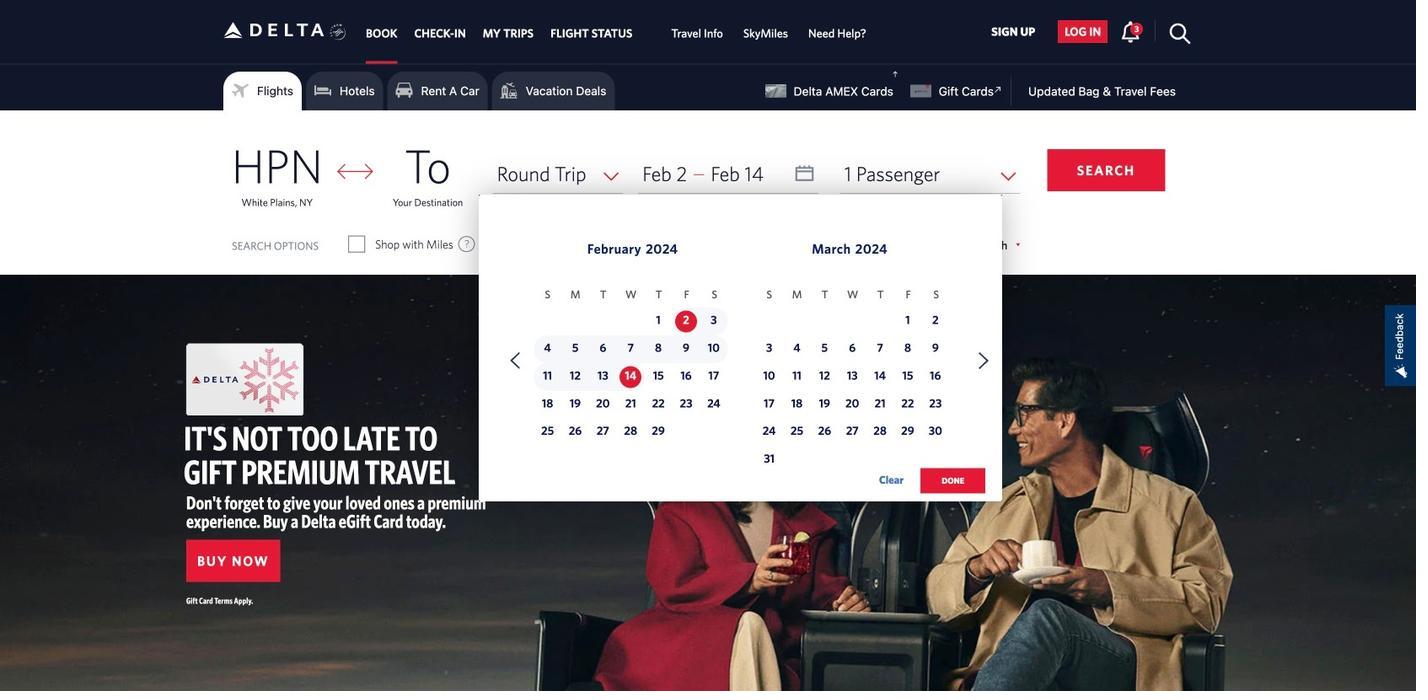 Task type: locate. For each thing, give the bounding box(es) containing it.
delta air lines image
[[223, 4, 325, 56]]

skyteam image
[[330, 6, 346, 58]]

tab panel
[[0, 110, 1416, 511]]

None checkbox
[[349, 236, 364, 253], [650, 236, 665, 253], [349, 236, 364, 253], [650, 236, 665, 253]]

this link opens another site in a new window that may not follow the same accessibility policies as delta air lines. image
[[990, 82, 1006, 98]]

None field
[[493, 154, 623, 193], [840, 154, 1020, 193], [493, 154, 623, 193], [840, 154, 1020, 193]]

tab list
[[357, 0, 877, 63]]

calendar expanded, use arrow keys to select date application
[[479, 195, 1002, 511]]

None text field
[[638, 154, 818, 193]]



Task type: vqa. For each thing, say whether or not it's contained in the screenshot.
the Show Price In element
no



